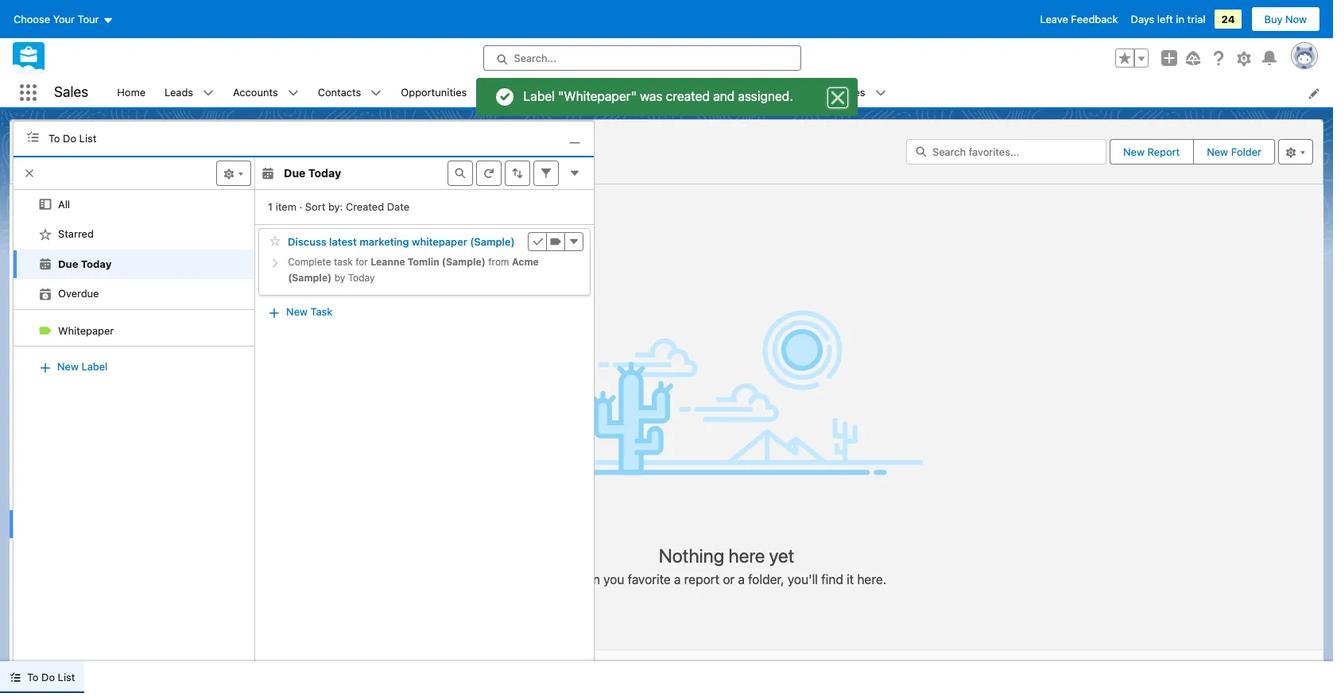 Task type: describe. For each thing, give the bounding box(es) containing it.
sub page element
[[14, 190, 255, 387]]

private reports link
[[10, 268, 129, 298]]

buy now button
[[1252, 6, 1321, 32]]

quotes link
[[822, 78, 875, 107]]

search...
[[514, 52, 557, 64]]

opportunities
[[401, 86, 467, 98]]

1 horizontal spatial due
[[284, 166, 306, 180]]

sort
[[305, 200, 326, 213]]

choose
[[14, 13, 50, 25]]

you
[[604, 572, 625, 587]]

all reports
[[35, 336, 87, 349]]

0 vertical spatial (sample)
[[470, 235, 515, 248]]

calendar link
[[497, 78, 560, 107]]

new folder button
[[1194, 139, 1276, 164]]

reports up new label button
[[50, 336, 87, 349]]

you'll
[[788, 572, 819, 587]]

reports down me
[[71, 276, 109, 289]]

to do list inside button
[[27, 671, 75, 684]]

reports up recent
[[29, 191, 78, 202]]

discuss latest marketing whitepaper (sample)
[[288, 235, 515, 248]]

yet
[[770, 545, 795, 567]]

left
[[1158, 13, 1174, 25]]

0 vertical spatial due today
[[284, 166, 341, 180]]

overdue link
[[14, 279, 255, 309]]

task
[[334, 256, 353, 268]]

label inside button
[[82, 360, 108, 373]]

due inside sub page element
[[58, 257, 78, 270]]

to inside button
[[27, 671, 39, 684]]

when
[[567, 572, 601, 587]]

leads link
[[155, 78, 203, 107]]

home link
[[108, 78, 155, 107]]

list inside dialog
[[79, 132, 97, 144]]

text default image inside to do list button
[[10, 672, 21, 684]]

1 horizontal spatial today
[[308, 166, 341, 180]]

dashboards link
[[647, 78, 723, 107]]

tomlin
[[408, 256, 440, 268]]

contacts
[[318, 86, 361, 98]]

private
[[35, 276, 68, 289]]

1
[[268, 200, 273, 213]]

Search favorites... text field
[[907, 139, 1107, 164]]

quotes
[[831, 86, 866, 98]]

favorite
[[628, 572, 671, 587]]

reports all favorites 0 items
[[20, 125, 104, 175]]

task
[[311, 306, 333, 318]]

now
[[1286, 13, 1308, 25]]

1 a from the left
[[675, 572, 681, 587]]

buy
[[1265, 13, 1283, 25]]

for
[[356, 256, 368, 268]]

created inside to do list dialog
[[346, 200, 384, 213]]

or
[[723, 572, 735, 587]]

calendar list item
[[497, 78, 580, 107]]

new for new report
[[1124, 145, 1145, 158]]

starred
[[58, 228, 94, 240]]

all for all
[[58, 198, 70, 210]]

starred link
[[14, 220, 255, 249]]

discuss
[[288, 235, 327, 248]]

nothing
[[659, 545, 725, 567]]

text default image inside due today link
[[39, 258, 52, 271]]

reports inside list item
[[754, 86, 791, 98]]

whitepaper
[[58, 324, 114, 337]]

contacts link
[[308, 78, 371, 107]]

leanne
[[371, 256, 405, 268]]

your
[[53, 13, 75, 25]]

report
[[685, 572, 720, 587]]

new label
[[57, 360, 108, 373]]

me
[[91, 247, 105, 259]]

tour
[[78, 13, 99, 25]]

0
[[20, 163, 26, 175]]

choose your tour
[[14, 13, 99, 25]]

leads list item
[[155, 78, 224, 107]]

whitepaper link
[[14, 316, 255, 346]]

in
[[1177, 13, 1185, 25]]

all reports link
[[10, 328, 129, 358]]

new report
[[1124, 145, 1181, 158]]

by:
[[328, 200, 343, 213]]

new for new folder
[[1208, 145, 1229, 158]]

text default image inside leads "list item"
[[203, 88, 214, 99]]

private reports
[[35, 276, 109, 289]]

marketing
[[360, 235, 409, 248]]

to do list dialog
[[13, 121, 595, 662]]

text default image inside contacts list item
[[371, 88, 382, 99]]

trial
[[1188, 13, 1206, 25]]

new for new task
[[286, 306, 308, 318]]

new label button
[[39, 354, 108, 379]]

folders
[[29, 371, 77, 383]]

here
[[729, 545, 765, 567]]

nothing here yet when you favorite a report or a folder, you'll find it here.
[[567, 545, 887, 587]]

1 vertical spatial (sample)
[[442, 256, 486, 268]]

folder
[[1232, 145, 1262, 158]]

quotes list item
[[822, 78, 896, 107]]

home
[[117, 86, 146, 98]]

leads
[[165, 86, 193, 98]]

reports up whitepaper at top left
[[67, 306, 105, 319]]

choose your tour button
[[13, 6, 114, 32]]

and
[[714, 89, 735, 104]]

due today link
[[14, 249, 255, 279]]

to do list inside dialog
[[49, 132, 97, 144]]

(sample) inside the acme (sample)
[[288, 272, 332, 284]]

new task
[[286, 306, 333, 318]]

folder,
[[749, 572, 785, 587]]

new task button
[[268, 299, 334, 325]]

reports inside reports all favorites 0 items
[[20, 125, 58, 138]]

recent
[[35, 217, 69, 229]]



Task type: locate. For each thing, give the bounding box(es) containing it.
2 vertical spatial (sample)
[[288, 272, 332, 284]]

accounts
[[233, 86, 278, 98]]

1 vertical spatial to do list
[[27, 671, 75, 684]]

today down for
[[348, 272, 375, 284]]

created by me
[[35, 247, 105, 259]]

0 horizontal spatial due today
[[58, 257, 112, 270]]

due today inside list
[[58, 257, 112, 270]]

all link
[[14, 190, 255, 220]]

today up private reports
[[81, 257, 112, 270]]

2 a from the left
[[739, 572, 745, 587]]

opportunities link
[[392, 78, 477, 107]]

1 vertical spatial list
[[58, 671, 75, 684]]

do
[[63, 132, 76, 144], [41, 671, 55, 684]]

new left task
[[286, 306, 308, 318]]

0 vertical spatial due
[[284, 166, 306, 180]]

1 horizontal spatial created
[[346, 200, 384, 213]]

overdue
[[58, 287, 99, 300]]

days
[[1132, 13, 1155, 25]]

1 vertical spatial by
[[332, 272, 348, 284]]

created down the starred at top
[[35, 247, 73, 259]]

text default image up public
[[39, 288, 52, 301]]

1 horizontal spatial to
[[49, 132, 60, 144]]

leave feedback
[[1041, 13, 1119, 25]]

text default image inside whitepaper "link"
[[39, 325, 52, 338]]

all for all reports
[[35, 336, 47, 349]]

acme (sample)
[[288, 256, 539, 284]]

report
[[1148, 145, 1181, 158]]

new folder
[[1208, 145, 1262, 158]]

1 vertical spatial due
[[58, 257, 78, 270]]

(sample) down whitepaper
[[442, 256, 486, 268]]

new inside sub page element
[[57, 360, 79, 373]]

it
[[847, 572, 854, 587]]

0 vertical spatial list
[[79, 132, 97, 144]]

1 vertical spatial list
[[14, 190, 255, 309]]

days left in trial
[[1132, 13, 1206, 25]]

label down search...
[[524, 89, 555, 104]]

public
[[35, 306, 65, 319]]

sales
[[54, 84, 89, 100]]

today inside discuss latest marketing whitepaper (sample) element
[[348, 272, 375, 284]]

public reports
[[35, 306, 105, 319]]

(sample)
[[470, 235, 515, 248], [442, 256, 486, 268], [288, 272, 332, 284]]

by inside discuss latest marketing whitepaper (sample) element
[[332, 272, 348, 284]]

(sample) down complete
[[288, 272, 332, 284]]

1 vertical spatial to
[[27, 671, 39, 684]]

text default image
[[203, 88, 214, 99], [371, 88, 382, 99], [262, 167, 275, 179], [39, 198, 52, 211], [39, 258, 52, 271], [39, 288, 52, 301]]

by left me
[[76, 247, 88, 259]]

2 vertical spatial today
[[348, 272, 375, 284]]

due up private reports
[[58, 257, 78, 270]]

accounts link
[[224, 78, 288, 107]]

label down all reports link
[[82, 360, 108, 373]]

new left report
[[1124, 145, 1145, 158]]

list
[[79, 132, 97, 144], [58, 671, 75, 684]]

0 vertical spatial label
[[524, 89, 555, 104]]

to
[[49, 132, 60, 144], [27, 671, 39, 684]]

to do list button
[[0, 662, 85, 694]]

0 vertical spatial to do list
[[49, 132, 97, 144]]

recent link
[[10, 209, 129, 239]]

list
[[108, 78, 1334, 107], [14, 190, 255, 309]]

1 horizontal spatial do
[[63, 132, 76, 144]]

all inside sub page element
[[58, 198, 70, 210]]

to do list
[[49, 132, 97, 144], [27, 671, 75, 684]]

new inside 'button'
[[286, 306, 308, 318]]

by down task
[[332, 272, 348, 284]]

0 vertical spatial today
[[308, 166, 341, 180]]

do inside dialog
[[63, 132, 76, 144]]

reports link
[[744, 78, 801, 107]]

0 vertical spatial do
[[63, 132, 76, 144]]

(sample) up "from"
[[470, 235, 515, 248]]

find
[[822, 572, 844, 587]]

0 vertical spatial all
[[20, 140, 37, 158]]

do inside button
[[41, 671, 55, 684]]

·
[[300, 200, 303, 213]]

discuss latest marketing whitepaper (sample) link
[[288, 235, 515, 248]]

all
[[20, 140, 37, 158], [58, 198, 70, 210], [35, 336, 47, 349]]

reports list item
[[744, 78, 822, 107]]

created
[[666, 89, 710, 104]]

1 vertical spatial due today
[[58, 257, 112, 270]]

created right the by:
[[346, 200, 384, 213]]

0 vertical spatial to
[[49, 132, 60, 144]]

today up sort
[[308, 166, 341, 180]]

to inside dialog
[[49, 132, 60, 144]]

0 horizontal spatial today
[[81, 257, 112, 270]]

new left folder
[[1208, 145, 1229, 158]]

text default image inside all link
[[39, 198, 52, 211]]

success alert dialog
[[476, 78, 858, 116]]

label inside success alert dialog
[[524, 89, 555, 104]]

1 horizontal spatial by
[[332, 272, 348, 284]]

created
[[346, 200, 384, 213], [35, 247, 73, 259]]

0 vertical spatial list
[[108, 78, 1334, 107]]

was
[[640, 89, 663, 104]]

text default image up recent
[[39, 198, 52, 211]]

list containing all
[[14, 190, 255, 309]]

dashboards list item
[[647, 78, 744, 107]]

0 horizontal spatial a
[[675, 572, 681, 587]]

1 vertical spatial label
[[82, 360, 108, 373]]

due today up private reports
[[58, 257, 112, 270]]

0 horizontal spatial due
[[58, 257, 78, 270]]

text default image
[[288, 88, 299, 99], [875, 88, 887, 99], [26, 130, 39, 143], [39, 228, 52, 241], [39, 325, 52, 338], [10, 672, 21, 684]]

list inside button
[[58, 671, 75, 684]]

0 horizontal spatial to
[[27, 671, 39, 684]]

dashboards
[[656, 86, 714, 98]]

a left report
[[675, 572, 681, 587]]

from
[[489, 256, 510, 268]]

all inside reports all favorites 0 items
[[20, 140, 37, 158]]

all up recent
[[58, 198, 70, 210]]

1 item · sort by: created date
[[268, 200, 410, 213]]

new down all reports link
[[57, 360, 79, 373]]

assigned.
[[738, 89, 794, 104]]

due today up sort
[[284, 166, 341, 180]]

feedback
[[1072, 13, 1119, 25]]

date
[[387, 200, 410, 213]]

text default image inside overdue link
[[39, 288, 52, 301]]

text default image up the 1
[[262, 167, 275, 179]]

0 vertical spatial created
[[346, 200, 384, 213]]

contacts list item
[[308, 78, 392, 107]]

0 vertical spatial by
[[76, 247, 88, 259]]

created inside 'created by me' link
[[35, 247, 73, 259]]

1 vertical spatial created
[[35, 247, 73, 259]]

1 horizontal spatial a
[[739, 572, 745, 587]]

opportunities list item
[[392, 78, 497, 107]]

due
[[284, 166, 306, 180], [58, 257, 78, 270]]

buy now
[[1265, 13, 1308, 25]]

text default image up private
[[39, 258, 52, 271]]

0 horizontal spatial created
[[35, 247, 73, 259]]

2 horizontal spatial today
[[348, 272, 375, 284]]

all down public
[[35, 336, 47, 349]]

by inside 'created by me' link
[[76, 247, 88, 259]]

new
[[1124, 145, 1145, 158], [1208, 145, 1229, 158], [286, 306, 308, 318], [57, 360, 79, 373]]

text default image right leads
[[203, 88, 214, 99]]

today inside sub page element
[[81, 257, 112, 270]]

created by me link
[[10, 239, 129, 268]]

complete task for leanne tomlin (sample) from
[[288, 256, 512, 268]]

search... button
[[483, 45, 801, 71]]

0 horizontal spatial label
[[82, 360, 108, 373]]

2 vertical spatial all
[[35, 336, 47, 349]]

all up 0
[[20, 140, 37, 158]]

complete
[[288, 256, 331, 268]]

calendar
[[507, 86, 550, 98]]

0 horizontal spatial do
[[41, 671, 55, 684]]

acme
[[512, 256, 539, 268]]

due up ·
[[284, 166, 306, 180]]

"whitepaper"
[[558, 89, 637, 104]]

text default image inside quotes list item
[[875, 88, 887, 99]]

reports right and
[[754, 86, 791, 98]]

list containing home
[[108, 78, 1334, 107]]

reports up favorites at the left top
[[20, 125, 58, 138]]

text default image inside the accounts "list item"
[[288, 88, 299, 99]]

group
[[1116, 49, 1149, 68]]

text default image inside starred link
[[39, 228, 52, 241]]

list inside to do list dialog
[[14, 190, 255, 309]]

1 horizontal spatial list
[[79, 132, 97, 144]]

accounts list item
[[224, 78, 308, 107]]

leave feedback link
[[1041, 13, 1119, 25]]

text default image right contacts
[[371, 88, 382, 99]]

today
[[308, 166, 341, 180], [81, 257, 112, 270], [348, 272, 375, 284]]

leave
[[1041, 13, 1069, 25]]

1 horizontal spatial due today
[[284, 166, 341, 180]]

1 vertical spatial do
[[41, 671, 55, 684]]

public reports link
[[10, 298, 129, 328]]

label
[[524, 89, 555, 104], [82, 360, 108, 373]]

1 vertical spatial today
[[81, 257, 112, 270]]

favorites
[[41, 140, 104, 158]]

discuss latest marketing whitepaper (sample) element
[[259, 228, 591, 296]]

0 horizontal spatial list
[[58, 671, 75, 684]]

0 horizontal spatial by
[[76, 247, 88, 259]]

a right or
[[739, 572, 745, 587]]

whitepaper
[[412, 235, 468, 248]]

by
[[76, 247, 88, 259], [332, 272, 348, 284]]

new report button
[[1111, 140, 1193, 164]]

forecasts link
[[580, 78, 647, 107]]

latest
[[329, 235, 357, 248]]

new for new label
[[57, 360, 79, 373]]

1 vertical spatial all
[[58, 198, 70, 210]]

1 horizontal spatial label
[[524, 89, 555, 104]]



Task type: vqa. For each thing, say whether or not it's contained in the screenshot.
"Name" within the NAME "button"
no



